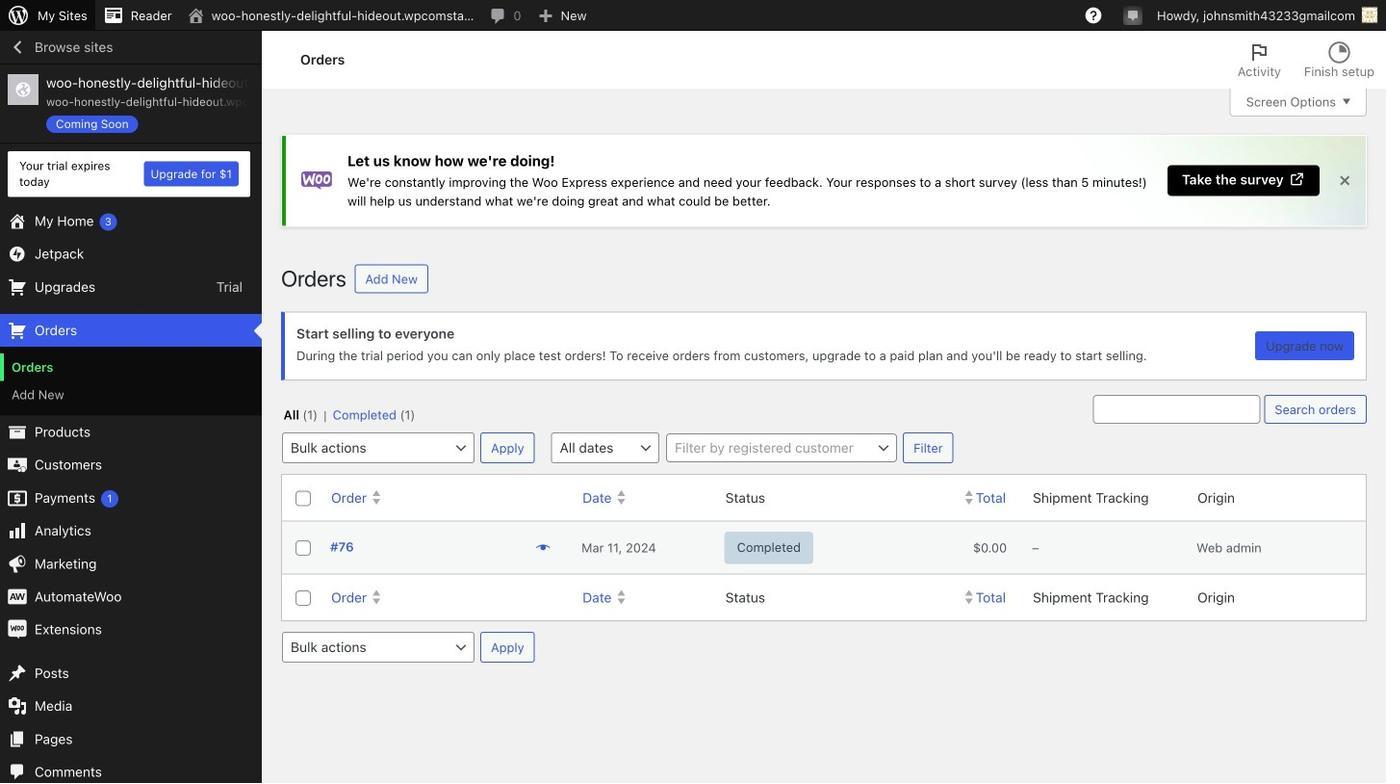 Task type: locate. For each thing, give the bounding box(es) containing it.
None submit
[[1265, 395, 1368, 424], [481, 432, 535, 463], [903, 432, 954, 463], [481, 632, 535, 663], [1265, 395, 1368, 424], [481, 432, 535, 463], [903, 432, 954, 463], [481, 632, 535, 663]]

None field
[[667, 433, 898, 462]]

None checkbox
[[296, 491, 311, 506], [296, 540, 311, 556], [296, 590, 311, 606], [296, 491, 311, 506], [296, 540, 311, 556], [296, 590, 311, 606]]

tab list
[[1227, 31, 1387, 89]]

None text field
[[668, 434, 897, 461]]

None search field
[[1093, 395, 1261, 424]]



Task type: describe. For each thing, give the bounding box(es) containing it.
toolbar navigation
[[0, 0, 1387, 35]]

take the survey image
[[1290, 171, 1306, 188]]

notification image
[[1126, 7, 1141, 22]]

main menu navigation
[[0, 31, 262, 783]]



